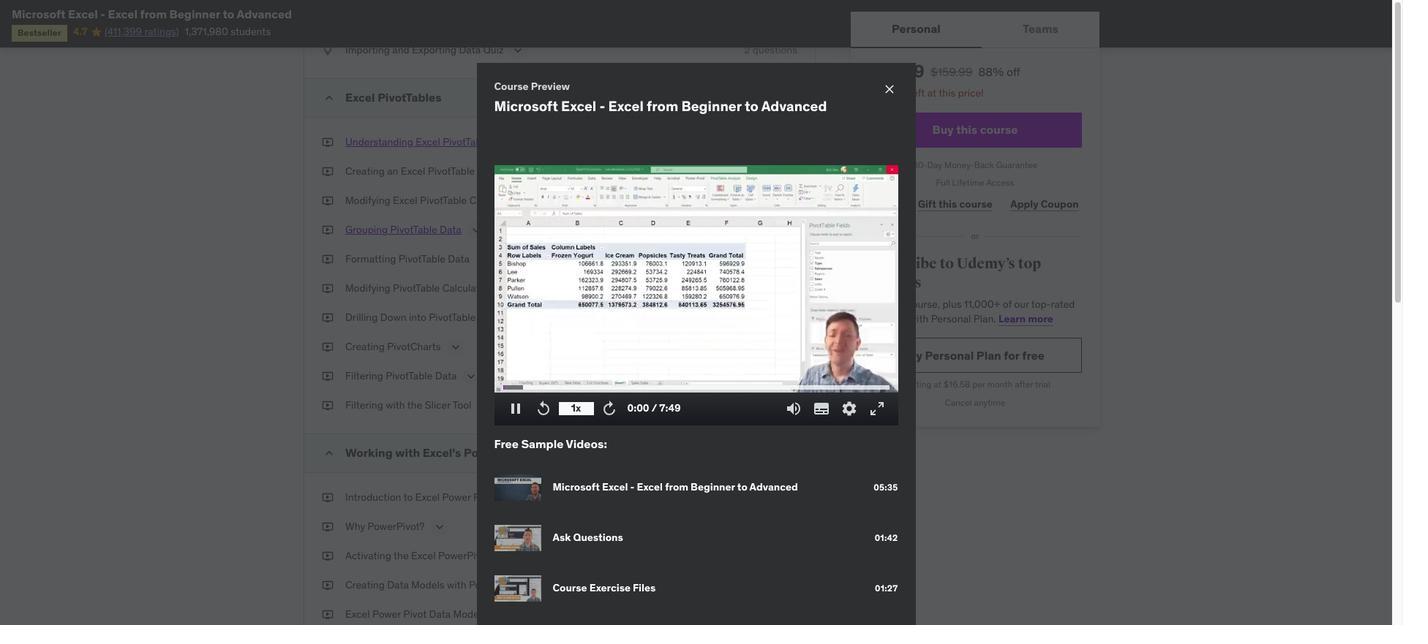 Task type: locate. For each thing, give the bounding box(es) containing it.
pivot down models
[[404, 608, 427, 622]]

2 filtering from the top
[[345, 399, 383, 412]]

1 vertical spatial course
[[553, 582, 588, 595]]

beginner
[[170, 7, 220, 21], [682, 98, 742, 115], [691, 481, 735, 494]]

4 xsmall image from the top
[[322, 311, 334, 326]]

activating the excel powerpivot addin
[[345, 550, 520, 563]]

modifying pivottable calculations
[[345, 282, 499, 295]]

0 vertical spatial at
[[928, 86, 937, 100]]

learn more link
[[999, 312, 1054, 326]]

2 vertical spatial powerpivot
[[469, 579, 521, 592]]

or
[[972, 231, 980, 242]]

at inside $18.99 $159.99 88% off 1 day left at this price!
[[928, 86, 937, 100]]

1 horizontal spatial 05:35
[[874, 482, 899, 493]]

pivottable up 'modifying pivottable calculations'
[[399, 253, 446, 266]]

7 xsmall image from the top
[[322, 491, 334, 506]]

microsoft up bestseller
[[12, 7, 66, 21]]

0 horizontal spatial course
[[494, 79, 529, 93]]

0 vertical spatial calculations
[[470, 194, 526, 207]]

with down course,
[[910, 312, 929, 326]]

course inside button
[[981, 122, 1019, 137]]

0 vertical spatial course
[[981, 122, 1019, 137]]

2 xsmall image from the top
[[322, 165, 334, 179]]

creating down "activating"
[[345, 579, 385, 592]]

1 vertical spatial beginner
[[682, 98, 742, 115]]

pivot down working with excel's powerpivot tools
[[474, 491, 497, 504]]

filtering for filtering pivottable data
[[345, 370, 383, 383]]

0 vertical spatial -
[[100, 7, 105, 21]]

this inside the "buy this course" button
[[957, 122, 978, 137]]

gift
[[918, 197, 937, 211]]

30-
[[913, 159, 928, 170]]

calculations
[[470, 194, 526, 207], [443, 282, 499, 295]]

course left exercise
[[553, 582, 588, 595]]

the down powerpivot?
[[394, 550, 409, 563]]

0 horizontal spatial pivot
[[404, 608, 427, 622]]

microsoft
[[12, 7, 66, 21], [494, 98, 558, 115], [553, 481, 600, 494]]

(411,399
[[105, 25, 142, 38]]

microsoft down the quiz
[[494, 98, 558, 115]]

modifying for modifying pivottable calculations
[[345, 282, 391, 295]]

1 horizontal spatial pivottables
[[443, 136, 495, 149]]

1 filtering from the top
[[345, 370, 383, 383]]

settings image
[[841, 400, 858, 418]]

powerpivot?
[[368, 521, 425, 534]]

6 xsmall image from the top
[[322, 521, 334, 535]]

1 horizontal spatial -
[[600, 98, 606, 115]]

0 horizontal spatial preview
[[531, 79, 570, 93]]

sample
[[521, 437, 564, 451]]

starting at $16.58 per month after trial cancel anytime
[[900, 380, 1051, 409]]

1 vertical spatial powerpivot
[[438, 550, 490, 563]]

1 vertical spatial pivottables
[[443, 136, 495, 149]]

2 vertical spatial -
[[631, 481, 635, 494]]

05:35 up 07:49
[[771, 194, 798, 207]]

04:36
[[771, 491, 798, 504]]

1 horizontal spatial course
[[553, 582, 588, 595]]

pivot
[[474, 491, 497, 504], [404, 608, 427, 622]]

$159.99
[[931, 64, 973, 79]]

data down modifying excel pivottable calculations
[[440, 223, 462, 237]]

beginner left •
[[682, 98, 742, 115]]

creating for creating data models with powerpivot
[[345, 579, 385, 592]]

at right left
[[928, 86, 937, 100]]

1 vertical spatial 05:35
[[874, 482, 899, 493]]

pivottable up filtering with the slicer tool
[[386, 370, 433, 383]]

1 creating from the top
[[345, 165, 385, 178]]

1 horizontal spatial power
[[443, 491, 471, 504]]

filtering down 'filtering pivottable data'
[[345, 399, 383, 412]]

beginner inside 'course preview microsoft excel - excel from beginner to advanced'
[[682, 98, 742, 115]]

powerpivot down pause image
[[464, 446, 528, 461]]

data inside grouping pivottable data button
[[440, 223, 462, 237]]

subtitles image
[[813, 400, 830, 418]]

free
[[494, 437, 519, 451]]

the
[[408, 399, 423, 412], [394, 550, 409, 563]]

2 creating from the top
[[345, 340, 385, 354]]

0 horizontal spatial 05:35
[[771, 194, 798, 207]]

at left the $16.58 at the bottom right of the page
[[934, 380, 942, 390]]

6 xsmall image from the top
[[322, 399, 334, 413]]

fullscreen image
[[869, 400, 886, 418]]

lifetime
[[953, 177, 985, 188]]

filtering down creating pivotcharts
[[345, 370, 383, 383]]

2 questions
[[745, 43, 798, 56]]

this right "gift"
[[939, 197, 958, 211]]

this right buy
[[957, 122, 978, 137]]

to left udemy's
[[940, 255, 955, 273]]

personal inside try personal plan for free 'link'
[[926, 348, 974, 363]]

0 vertical spatial filtering
[[345, 370, 383, 383]]

3 xsmall image from the top
[[322, 223, 334, 238]]

course inside 'course preview microsoft excel - excel from beginner to advanced'
[[494, 79, 529, 93]]

share
[[872, 197, 900, 211]]

2 vertical spatial microsoft
[[553, 481, 600, 494]]

0 vertical spatial preview
[[531, 79, 570, 93]]

with left the excel's
[[395, 446, 420, 461]]

beginner up 1,371,980
[[170, 7, 220, 21]]

modifying down formatting
[[345, 282, 391, 295]]

working
[[345, 446, 393, 461]]

personal
[[892, 22, 941, 36], [932, 312, 972, 326], [926, 348, 974, 363]]

xsmall image for modifying pivottable calculations
[[322, 282, 334, 296]]

ask
[[553, 532, 571, 545]]

4.7
[[73, 25, 88, 38]]

pivottable up into
[[393, 282, 440, 295]]

formatting pivottable data
[[345, 253, 470, 266]]

course down the quiz
[[494, 79, 529, 93]]

xsmall image for creating an excel pivottable
[[322, 165, 334, 179]]

2 xsmall image from the top
[[322, 194, 334, 208]]

learn
[[999, 312, 1026, 326]]

modifying up grouping
[[345, 194, 391, 207]]

apply
[[1011, 197, 1039, 211]]

personal up the $16.58 at the bottom right of the page
[[926, 348, 974, 363]]

1 vertical spatial filtering
[[345, 399, 383, 412]]

course
[[981, 122, 1019, 137], [960, 197, 993, 211]]

creating left an
[[345, 165, 385, 178]]

powerpivot for addin
[[438, 550, 490, 563]]

1 vertical spatial advanced
[[762, 98, 827, 115]]

students
[[231, 25, 271, 38]]

powerpivot inside dropdown button
[[464, 446, 528, 461]]

course up back
[[981, 122, 1019, 137]]

1 vertical spatial microsoft
[[494, 98, 558, 115]]

pivottable up formatting pivottable data
[[391, 223, 438, 237]]

with
[[910, 312, 929, 326], [386, 399, 405, 412], [395, 446, 420, 461], [447, 579, 467, 592]]

2 vertical spatial personal
[[926, 348, 974, 363]]

power down creating data models with powerpivot
[[373, 608, 401, 622]]

0 vertical spatial beginner
[[170, 7, 220, 21]]

0 vertical spatial power
[[443, 491, 471, 504]]

0 horizontal spatial microsoft excel - excel from beginner to advanced
[[12, 7, 292, 21]]

tab list
[[851, 12, 1100, 48]]

powerpivot left addin
[[438, 550, 490, 563]]

9 xsmall image from the top
[[322, 579, 334, 593]]

xsmall image
[[322, 43, 334, 58], [322, 165, 334, 179], [322, 223, 334, 238], [322, 253, 334, 267], [322, 370, 334, 384], [322, 399, 334, 413], [322, 491, 334, 506], [322, 550, 334, 564], [322, 579, 334, 593], [322, 608, 334, 623]]

course for microsoft
[[494, 79, 529, 93]]

down
[[380, 311, 407, 324]]

5 xsmall image from the top
[[322, 340, 334, 355]]

rewind 5 seconds image
[[535, 400, 552, 418]]

course for gift this course
[[960, 197, 993, 211]]

to left •
[[745, 98, 759, 115]]

day
[[928, 159, 943, 170]]

pivottable
[[428, 165, 475, 178], [420, 194, 467, 207], [391, 223, 438, 237], [399, 253, 446, 266], [393, 282, 440, 295], [429, 311, 476, 324], [386, 370, 433, 383]]

1 xsmall image from the top
[[322, 136, 334, 150]]

0 vertical spatial pivot
[[474, 491, 497, 504]]

get this course, plus 11,000+ of our top-rated courses, with personal plan.
[[869, 298, 1076, 326]]

1 vertical spatial at
[[934, 380, 942, 390]]

1 vertical spatial microsoft excel - excel from beginner to advanced
[[553, 481, 798, 494]]

per
[[973, 380, 986, 390]]

1 vertical spatial creating
[[345, 340, 385, 354]]

1x button
[[559, 397, 594, 421]]

pivottable up modifying excel pivottable calculations
[[428, 165, 475, 178]]

personal button
[[851, 12, 982, 47]]

0 horizontal spatial power
[[373, 608, 401, 622]]

personal up $18.99
[[892, 22, 941, 36]]

the left slicer
[[408, 399, 423, 412]]

back
[[975, 159, 995, 170]]

tab list containing personal
[[851, 12, 1100, 48]]

1 horizontal spatial microsoft excel - excel from beginner to advanced
[[553, 481, 798, 494]]

ask questions
[[553, 532, 623, 545]]

course down lifetime on the right of page
[[960, 197, 993, 211]]

power down working with excel's powerpivot tools
[[443, 491, 471, 504]]

1 xsmall image from the top
[[322, 43, 334, 58]]

88%
[[979, 64, 1004, 79]]

drilling
[[345, 311, 378, 324]]

4 xsmall image from the top
[[322, 253, 334, 267]]

apply coupon
[[1011, 197, 1079, 211]]

buy this course
[[933, 122, 1019, 137]]

xsmall image for filtering pivottable data
[[322, 370, 334, 384]]

2 vertical spatial creating
[[345, 579, 385, 592]]

8 xsmall image from the top
[[322, 550, 334, 564]]

0 vertical spatial personal
[[892, 22, 941, 36]]

this inside get this course, plus 11,000+ of our top-rated courses, with personal plan.
[[888, 298, 905, 311]]

model
[[454, 608, 482, 622]]

month
[[988, 380, 1013, 390]]

creating
[[345, 165, 385, 178], [345, 340, 385, 354], [345, 579, 385, 592]]

data left models
[[387, 579, 409, 592]]

this inside gift this course link
[[939, 197, 958, 211]]

microsoft inside 'course preview microsoft excel - excel from beginner to advanced'
[[494, 98, 558, 115]]

starting
[[900, 380, 932, 390]]

beginner left the 04:36
[[691, 481, 735, 494]]

0 horizontal spatial pivottables
[[378, 90, 442, 105]]

1 modifying from the top
[[345, 194, 391, 207]]

1 vertical spatial personal
[[932, 312, 972, 326]]

05:35 up 01:42
[[874, 482, 899, 493]]

0 vertical spatial advanced
[[237, 7, 292, 21]]

more
[[1029, 312, 1054, 326]]

personal down plus
[[932, 312, 972, 326]]

this up courses,
[[888, 298, 905, 311]]

10
[[712, 91, 723, 104]]

relationships
[[484, 608, 546, 622]]

xsmall image for drilling down into pivottable data
[[322, 311, 334, 326]]

0 vertical spatial powerpivot
[[464, 446, 528, 461]]

0:00 / 7:49
[[628, 402, 681, 415]]

coupon
[[1041, 197, 1079, 211]]

powerpivot for tools
[[464, 446, 528, 461]]

pivottables up creating an excel pivottable
[[443, 136, 495, 149]]

microsoft excel - excel from beginner to advanced
[[12, 7, 292, 21], [553, 481, 798, 494]]

1 vertical spatial from
[[647, 98, 679, 115]]

1 vertical spatial modifying
[[345, 282, 391, 295]]

powerpivot down addin
[[469, 579, 521, 592]]

filtering for filtering with the slicer tool
[[345, 399, 383, 412]]

microsoft excel - excel from beginner to advanced dialog
[[477, 63, 916, 626]]

to inside subscribe to udemy's top courses
[[940, 255, 955, 273]]

creating down the drilling
[[345, 340, 385, 354]]

powerpivot
[[464, 446, 528, 461], [438, 550, 490, 563], [469, 579, 521, 592]]

2 vertical spatial advanced
[[750, 481, 798, 494]]

microsoft down working with excel's powerpivot tools dropdown button
[[553, 481, 600, 494]]

xsmall image for creating pivotcharts
[[322, 340, 334, 355]]

this down $159.99
[[939, 86, 956, 100]]

excel's
[[423, 446, 461, 461]]

pivottables up understanding excel pivottables
[[378, 90, 442, 105]]

anytime
[[975, 398, 1006, 409]]

0 vertical spatial creating
[[345, 165, 385, 178]]

1 vertical spatial preview
[[711, 223, 748, 237]]

formatting
[[345, 253, 396, 266]]

at
[[928, 86, 937, 100], [934, 380, 942, 390]]

share button
[[869, 190, 904, 219]]

pivottables
[[378, 90, 442, 105], [443, 136, 495, 149]]

exercise
[[590, 582, 631, 595]]

0 vertical spatial 05:35
[[771, 194, 798, 207]]

exporting
[[412, 43, 457, 56]]

1
[[884, 86, 888, 100]]

2 modifying from the top
[[345, 282, 391, 295]]

forward 5 seconds image
[[601, 400, 618, 418]]

0 vertical spatial modifying
[[345, 194, 391, 207]]

try personal plan for free
[[906, 348, 1045, 363]]

progress bar slider
[[503, 379, 890, 397]]

3 creating from the top
[[345, 579, 385, 592]]

1 vertical spatial -
[[600, 98, 606, 115]]

mute image
[[785, 400, 803, 418]]

1 vertical spatial course
[[960, 197, 993, 211]]

xsmall image
[[322, 136, 334, 150], [322, 194, 334, 208], [322, 282, 334, 296], [322, 311, 334, 326], [322, 340, 334, 355], [322, 521, 334, 535]]

0 vertical spatial course
[[494, 79, 529, 93]]

subscribe
[[869, 255, 937, 273]]

for
[[1004, 348, 1020, 363]]

2 horizontal spatial -
[[631, 481, 635, 494]]

0 horizontal spatial -
[[100, 7, 105, 21]]

xsmall image for formatting pivottable data
[[322, 253, 334, 267]]

quiz
[[483, 43, 504, 56]]

models
[[412, 579, 445, 592]]

5 xsmall image from the top
[[322, 370, 334, 384]]

05:35 inside microsoft excel - excel from beginner to advanced dialog
[[874, 482, 899, 493]]

an
[[387, 165, 399, 178]]

creating for creating pivotcharts
[[345, 340, 385, 354]]

06:31
[[773, 165, 798, 178]]

microsoft excel - excel from beginner to advanced inside dialog
[[553, 481, 798, 494]]

excel inside button
[[416, 136, 441, 149]]

3 xsmall image from the top
[[322, 282, 334, 296]]

05:35
[[771, 194, 798, 207], [874, 482, 899, 493]]



Task type: describe. For each thing, give the bounding box(es) containing it.
slicer
[[425, 399, 451, 412]]

data left the quiz
[[459, 43, 481, 56]]

pivottable right into
[[429, 311, 476, 324]]

cancel
[[946, 398, 973, 409]]

51min
[[771, 91, 798, 104]]

this for buy
[[957, 122, 978, 137]]

plan
[[977, 348, 1002, 363]]

2 vertical spatial from
[[665, 481, 689, 494]]

course exercise files
[[553, 582, 656, 595]]

1 horizontal spatial preview
[[711, 223, 748, 237]]

07:49
[[771, 223, 798, 237]]

tool
[[453, 399, 472, 412]]

this inside $18.99 $159.99 88% off 1 day left at this price!
[[939, 86, 956, 100]]

1 horizontal spatial pivot
[[474, 491, 497, 504]]

into
[[409, 311, 427, 324]]

30-day money-back guarantee full lifetime access
[[913, 159, 1038, 188]]

xsmall image for importing and exporting data quiz
[[322, 43, 334, 58]]

drilling down into pivottable data
[[345, 311, 500, 324]]

1x
[[571, 402, 581, 415]]

pivottables inside button
[[443, 136, 495, 149]]

personal inside get this course, plus 11,000+ of our top-rated courses, with personal plan.
[[932, 312, 972, 326]]

0 vertical spatial microsoft
[[12, 7, 66, 21]]

course,
[[907, 298, 941, 311]]

access
[[987, 177, 1015, 188]]

$18.99
[[869, 60, 925, 83]]

with down 'filtering pivottable data'
[[386, 399, 405, 412]]

videos:
[[566, 437, 608, 451]]

rated
[[1052, 298, 1076, 311]]

pivotcharts
[[387, 340, 441, 354]]

0 vertical spatial microsoft excel - excel from beginner to advanced
[[12, 7, 292, 21]]

teams
[[1023, 22, 1059, 36]]

2 vertical spatial beginner
[[691, 481, 735, 494]]

tools
[[531, 446, 560, 461]]

grouping pivottable data button
[[345, 223, 462, 241]]

02:56
[[771, 370, 798, 383]]

modifying for modifying excel pivottable calculations
[[345, 194, 391, 207]]

xsmall image for filtering with the slicer tool
[[322, 399, 334, 413]]

subscribe to udemy's top courses
[[869, 255, 1042, 292]]

try personal plan for free link
[[869, 339, 1083, 374]]

ratings)
[[145, 25, 179, 38]]

small image
[[322, 447, 337, 461]]

off
[[1007, 64, 1021, 79]]

preview inside 'course preview microsoft excel - excel from beginner to advanced'
[[531, 79, 570, 93]]

pivottable down creating an excel pivottable
[[420, 194, 467, 207]]

data up 'modifying pivottable calculations'
[[448, 253, 470, 266]]

price!
[[959, 86, 984, 100]]

xsmall image for introduction to excel power pivot
[[322, 491, 334, 506]]

data left 'model'
[[429, 608, 451, 622]]

after
[[1015, 380, 1034, 390]]

and
[[393, 43, 410, 56]]

0 vertical spatial the
[[408, 399, 423, 412]]

why
[[345, 521, 365, 534]]

at inside starting at $16.58 per month after trial cancel anytime
[[934, 380, 942, 390]]

this for gift
[[939, 197, 958, 211]]

(411,399 ratings)
[[105, 25, 179, 38]]

xsmall image for modifying excel pivottable calculations
[[322, 194, 334, 208]]

0 vertical spatial pivottables
[[378, 90, 442, 105]]

1,371,980
[[185, 25, 228, 38]]

free
[[1023, 348, 1045, 363]]

1 vertical spatial power
[[373, 608, 401, 622]]

questions
[[753, 43, 798, 56]]

introduction to excel power pivot
[[345, 491, 497, 504]]

gift this course
[[918, 197, 993, 211]]

working with excel's powerpivot tools button
[[345, 446, 798, 461]]

free sample videos:
[[494, 437, 608, 451]]

10 lectures • 51min
[[712, 91, 798, 104]]

11,000+
[[965, 298, 1001, 311]]

top-
[[1032, 298, 1052, 311]]

to up powerpivot?
[[404, 491, 413, 504]]

from inside 'course preview microsoft excel - excel from beginner to advanced'
[[647, 98, 679, 115]]

01:27
[[875, 583, 899, 594]]

to up 1,371,980 students
[[223, 7, 234, 21]]

introduction
[[345, 491, 401, 504]]

09:00
[[769, 282, 798, 295]]

understanding excel pivottables
[[345, 136, 495, 149]]

7:49
[[660, 402, 681, 415]]

gift this course link
[[915, 190, 996, 219]]

xsmall image for creating data models with powerpivot
[[322, 579, 334, 593]]

- inside 'course preview microsoft excel - excel from beginner to advanced'
[[600, 98, 606, 115]]

excel pivottables
[[345, 90, 442, 105]]

creating data models with powerpivot
[[345, 579, 521, 592]]

$18.99 $159.99 88% off 1 day left at this price!
[[869, 60, 1021, 100]]

buy
[[933, 122, 954, 137]]

of
[[1003, 298, 1012, 311]]

activating
[[345, 550, 392, 563]]

02:58
[[771, 399, 798, 412]]

with inside dropdown button
[[395, 446, 420, 461]]

course for buy this course
[[981, 122, 1019, 137]]

working with excel's powerpivot tools
[[345, 446, 560, 461]]

1 vertical spatial calculations
[[443, 282, 499, 295]]

0 vertical spatial from
[[140, 7, 167, 21]]

questions
[[574, 532, 623, 545]]

to left the 04:36
[[738, 481, 748, 494]]

plus
[[943, 298, 962, 311]]

pivottable inside button
[[391, 223, 438, 237]]

importing
[[345, 43, 390, 56]]

with inside get this course, plus 11,000+ of our top-rated courses, with personal plan.
[[910, 312, 929, 326]]

course preview microsoft excel - excel from beginner to advanced
[[494, 79, 827, 115]]

10 xsmall image from the top
[[322, 608, 334, 623]]

xsmall image for why powerpivot?
[[322, 521, 334, 535]]

04:11
[[775, 311, 798, 324]]

xsmall image for activating the excel powerpivot addin
[[322, 550, 334, 564]]

bestseller
[[18, 27, 61, 38]]

try
[[906, 348, 923, 363]]

advanced inside 'course preview microsoft excel - excel from beginner to advanced'
[[762, 98, 827, 115]]

1 vertical spatial the
[[394, 550, 409, 563]]

addin
[[493, 550, 520, 563]]

small image
[[322, 91, 337, 106]]

1,371,980 students
[[185, 25, 271, 38]]

plan.
[[974, 312, 997, 326]]

pause image
[[507, 400, 524, 418]]

this for get
[[888, 298, 905, 311]]

course for files
[[553, 582, 588, 595]]

close modal image
[[882, 82, 897, 96]]

1 vertical spatial pivot
[[404, 608, 427, 622]]

grouping
[[345, 223, 388, 237]]

files
[[633, 582, 656, 595]]

why powerpivot?
[[345, 521, 425, 534]]

04:09
[[770, 253, 798, 266]]

creating for creating an excel pivottable
[[345, 165, 385, 178]]

data up slicer
[[435, 370, 457, 383]]

data right into
[[479, 311, 500, 324]]

get
[[869, 298, 886, 311]]

personal inside personal button
[[892, 22, 941, 36]]

to inside 'course preview microsoft excel - excel from beginner to advanced'
[[745, 98, 759, 115]]

01:42
[[875, 533, 899, 544]]

courses
[[869, 273, 922, 292]]

creating pivotcharts
[[345, 340, 441, 354]]

with right models
[[447, 579, 467, 592]]

learn more
[[999, 312, 1054, 326]]

lectures
[[726, 91, 762, 104]]



Task type: vqa. For each thing, say whether or not it's contained in the screenshot.


